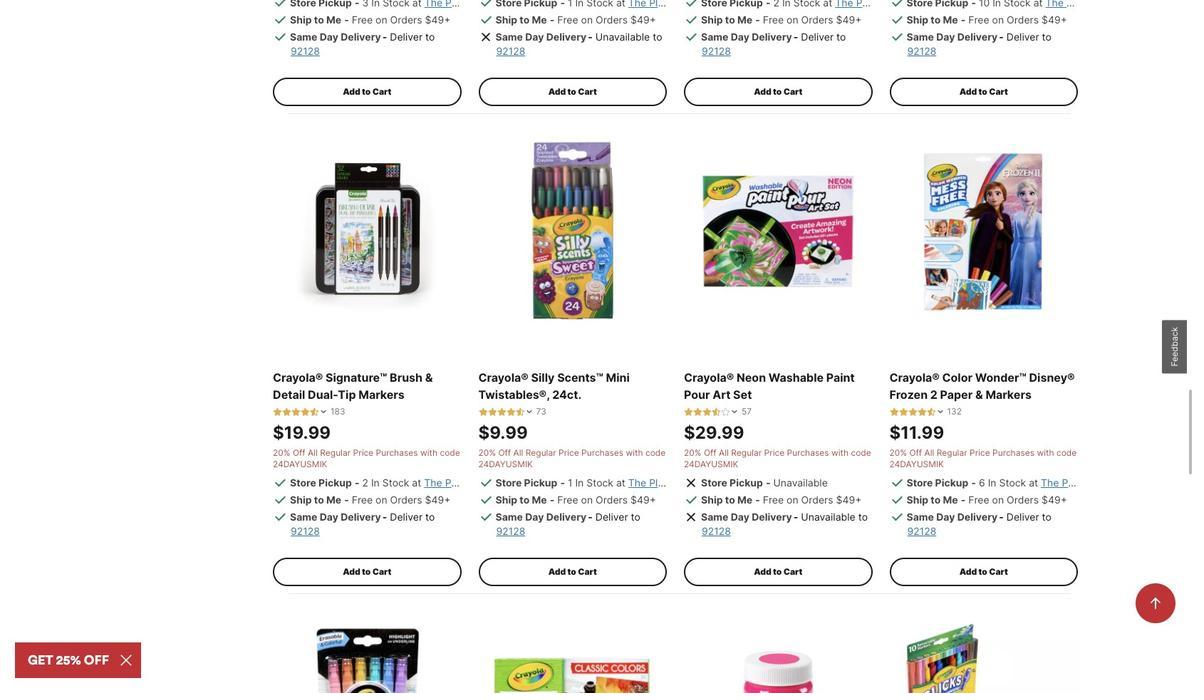 Task type: describe. For each thing, give the bounding box(es) containing it.
pour
[[684, 388, 710, 402]]

code for $9.99
[[645, 448, 666, 458]]

store pickup - 1 in stock at the plaza at imperial valley
[[496, 477, 757, 489]]

2 inside crayola® color wonder™ disney® frozen 2 paper & markers
[[930, 388, 938, 402]]

tabler image inside 73 dialog
[[497, 407, 506, 417]]

crayola® silly scents™ mini twistables®, 24ct.
[[478, 371, 630, 402]]

20% for $19.99
[[273, 448, 290, 458]]

20% for $29.99
[[684, 448, 701, 458]]

183 dialog
[[273, 406, 345, 418]]

2 tabler image from the left
[[301, 407, 310, 417]]

$29.99 20% off all regular price purchases with code 24dayusmik
[[684, 423, 871, 470]]

off for $29.99
[[704, 448, 717, 458]]

price for $11.99
[[970, 448, 990, 458]]

set
[[733, 388, 752, 402]]

24dayusmik for $9.99
[[478, 459, 533, 470]]

57 button
[[684, 406, 752, 418]]

valley for $9.99
[[729, 477, 757, 489]]

183
[[331, 406, 345, 417]]

art
[[713, 388, 731, 402]]

0 vertical spatial same day delivery - unavailable to 92128
[[496, 30, 662, 57]]

all for $29.99
[[719, 448, 729, 458]]

all for $19.99
[[308, 448, 318, 458]]

crayola® signature™ brush & detail dual-tip markers link
[[273, 369, 461, 403]]

pickup for $9.99
[[524, 477, 557, 489]]

6 tabler image from the left
[[506, 407, 515, 417]]

20% for $9.99
[[478, 448, 496, 458]]

disney®
[[1029, 371, 1075, 385]]

57 dialog
[[684, 406, 752, 418]]

5 tabler image from the left
[[488, 407, 497, 417]]

in for $19.99
[[371, 477, 380, 489]]

regular for $9.99
[[526, 448, 556, 458]]

scents™
[[557, 371, 603, 385]]

wonder™
[[975, 371, 1026, 385]]

crayola® color wonder™ disney® frozen 2 paper & markers
[[890, 371, 1075, 402]]

stock for $11.99
[[999, 477, 1026, 489]]

24dayusmik for $29.99
[[684, 459, 738, 470]]

2 vertical spatial unavailable
[[801, 511, 855, 523]]

store pickup - unavailable
[[701, 477, 828, 489]]

purchases for $11.99
[[993, 448, 1035, 458]]

132
[[947, 406, 962, 417]]

1 horizontal spatial same day delivery - unavailable to 92128
[[701, 511, 868, 537]]

plaza for $19.99
[[445, 477, 470, 489]]

7 tabler image from the left
[[890, 407, 899, 417]]

price for $9.99
[[559, 448, 579, 458]]

regular for $19.99
[[320, 448, 351, 458]]

20% for $11.99
[[890, 448, 907, 458]]

purchases for $19.99
[[376, 448, 418, 458]]

24dayusmik for $11.99
[[890, 459, 944, 470]]

crayola® color wonder™ disney® frozen 2 paper & markers link
[[890, 369, 1078, 403]]

pickup for $29.99
[[730, 477, 763, 489]]

1
[[568, 477, 572, 489]]

crayola® for $29.99
[[684, 371, 734, 385]]

3 tabler image from the left
[[310, 407, 319, 417]]

crayola&#xae; neon washable paint pour art set image
[[684, 137, 872, 325]]

detail
[[273, 388, 305, 402]]

in for $9.99
[[575, 477, 584, 489]]

silly
[[531, 371, 555, 385]]

with for $9.99
[[626, 448, 643, 458]]

6 tabler image from the left
[[721, 407, 730, 417]]

off for $19.99
[[293, 448, 305, 458]]

9 tabler image from the left
[[702, 407, 712, 417]]

crayola&#xae; silly scents&#x2122; mini twistables&#xae;, 24ct. image
[[478, 137, 667, 325]]

$19.99 20% off all regular price purchases with code 24dayusmik
[[273, 423, 460, 470]]

neon
[[737, 371, 766, 385]]

code for $29.99
[[851, 448, 871, 458]]

regular for $29.99
[[731, 448, 762, 458]]

imperial for $9.99
[[689, 477, 727, 489]]

twistables®,
[[478, 388, 550, 402]]

132 dialog
[[890, 406, 962, 418]]

plaza for $11.99
[[1062, 477, 1087, 489]]

off for $11.99
[[909, 448, 922, 458]]



Task type: vqa. For each thing, say whether or not it's contained in the screenshot.
$29.99 'All'
yes



Task type: locate. For each thing, give the bounding box(es) containing it.
3 regular from the left
[[731, 448, 762, 458]]

crayola® inside crayola® color wonder™ disney® frozen 2 paper & markers
[[890, 371, 940, 385]]

4 regular from the left
[[937, 448, 967, 458]]

crayola® neon washable paint pour art set
[[684, 371, 855, 402]]

2 imperial from the left
[[689, 477, 727, 489]]

plaza
[[445, 477, 470, 489], [649, 477, 675, 489], [1062, 477, 1087, 489]]

1 in from the left
[[371, 477, 380, 489]]

3 stock from the left
[[999, 477, 1026, 489]]

store for $29.99
[[701, 477, 727, 489]]

price inside the $9.99 20% off all regular price purchases with code 24dayusmik
[[559, 448, 579, 458]]

$9.99 20% off all regular price purchases with code 24dayusmik
[[478, 423, 666, 470]]

all down $9.99
[[513, 448, 523, 458]]

purchases
[[376, 448, 418, 458], [581, 448, 623, 458], [787, 448, 829, 458], [993, 448, 1035, 458]]

store
[[290, 477, 316, 489], [496, 477, 522, 489], [701, 477, 727, 489], [907, 477, 933, 489]]

8 tabler image from the left
[[693, 407, 702, 417]]

price for $29.99
[[764, 448, 785, 458]]

-
[[344, 13, 349, 25], [550, 13, 554, 25], [755, 13, 760, 25], [961, 13, 966, 25], [382, 30, 387, 43], [588, 30, 593, 43], [794, 30, 798, 43], [999, 30, 1004, 43], [355, 477, 359, 489], [560, 477, 565, 489], [766, 477, 771, 489], [971, 477, 976, 489], [344, 494, 349, 506], [550, 494, 554, 506], [755, 494, 760, 506], [961, 494, 966, 506], [382, 511, 387, 523], [588, 511, 593, 523], [794, 511, 798, 523], [999, 511, 1004, 523]]

2 all from the left
[[513, 448, 523, 458]]

4 price from the left
[[970, 448, 990, 458]]

1 24dayusmik from the left
[[273, 459, 327, 470]]

regular for $11.99
[[937, 448, 967, 458]]

$11.99 20% off all regular price purchases with code 24dayusmik
[[890, 423, 1077, 470]]

with inside $11.99 20% off all regular price purchases with code 24dayusmik
[[1037, 448, 1054, 458]]

0 horizontal spatial plaza
[[445, 477, 470, 489]]

purchases up store pickup - unavailable
[[787, 448, 829, 458]]

unavailable
[[596, 30, 650, 43], [773, 477, 828, 489], [801, 511, 855, 523]]

24dayusmik inside $11.99 20% off all regular price purchases with code 24dayusmik
[[890, 459, 944, 470]]

& inside crayola® color wonder™ disney® frozen 2 paper & markers
[[975, 388, 983, 402]]

off down $29.99
[[704, 448, 717, 458]]

1 horizontal spatial plaza
[[649, 477, 675, 489]]

all for $9.99
[[513, 448, 523, 458]]

20% inside $19.99 20% off all regular price purchases with code 24dayusmik
[[273, 448, 290, 458]]

3 purchases from the left
[[787, 448, 829, 458]]

frozen
[[890, 388, 928, 402]]

price up store pickup - unavailable
[[764, 448, 785, 458]]

store down $29.99
[[701, 477, 727, 489]]

73 dialog
[[478, 406, 546, 418]]

in down $19.99 20% off all regular price purchases with code 24dayusmik
[[371, 477, 380, 489]]

2 off from the left
[[498, 448, 511, 458]]

me
[[326, 13, 341, 25], [532, 13, 547, 25], [737, 13, 753, 25], [943, 13, 958, 25], [326, 494, 341, 506], [532, 494, 547, 506], [737, 494, 753, 506], [943, 494, 958, 506]]

crayola&#xae; signature&#x2122; brush &#x26; detail dual-tip markers image
[[273, 137, 461, 325]]

the
[[424, 477, 442, 489], [628, 477, 646, 489], [1041, 477, 1059, 489]]

ship to me - free on orders $49+
[[290, 13, 451, 25], [496, 13, 656, 25], [701, 13, 862, 25], [907, 13, 1067, 25], [290, 494, 451, 506], [496, 494, 656, 506], [701, 494, 862, 506], [907, 494, 1067, 506]]

$19.99
[[273, 423, 331, 443]]

markers down 'wonder™'
[[986, 388, 1032, 402]]

valley
[[525, 477, 553, 489], [729, 477, 757, 489], [1142, 477, 1170, 489]]

crayola® signature™ brush & detail dual-tip markers
[[273, 371, 433, 402]]

regular inside the $9.99 20% off all regular price purchases with code 24dayusmik
[[526, 448, 556, 458]]

with inside the $9.99 20% off all regular price purchases with code 24dayusmik
[[626, 448, 643, 458]]

2 the from the left
[[628, 477, 646, 489]]

1 with from the left
[[420, 448, 438, 458]]

with inside $19.99 20% off all regular price purchases with code 24dayusmik
[[420, 448, 438, 458]]

purchases inside $19.99 20% off all regular price purchases with code 24dayusmik
[[376, 448, 418, 458]]

price
[[353, 448, 373, 458], [559, 448, 579, 458], [764, 448, 785, 458], [970, 448, 990, 458]]

3 with from the left
[[831, 448, 849, 458]]

3 the from the left
[[1041, 477, 1059, 489]]

all inside $29.99 20% off all regular price purchases with code 24dayusmik
[[719, 448, 729, 458]]

all inside the $9.99 20% off all regular price purchases with code 24dayusmik
[[513, 448, 523, 458]]

plaza for $9.99
[[649, 477, 675, 489]]

off down $19.99
[[293, 448, 305, 458]]

4 at from the left
[[677, 477, 687, 489]]

all down $29.99
[[719, 448, 729, 458]]

183 button
[[273, 406, 345, 418]]

price inside $29.99 20% off all regular price purchases with code 24dayusmik
[[764, 448, 785, 458]]

0 horizontal spatial stock
[[382, 477, 409, 489]]

20%
[[273, 448, 290, 458], [478, 448, 496, 458], [684, 448, 701, 458], [890, 448, 907, 458]]

brush
[[390, 371, 423, 385]]

store for $19.99
[[290, 477, 316, 489]]

2 valley from the left
[[729, 477, 757, 489]]

mini
[[606, 371, 630, 385]]

on
[[376, 13, 387, 25], [581, 13, 593, 25], [787, 13, 798, 25], [992, 13, 1004, 25], [376, 494, 387, 506], [581, 494, 593, 506], [787, 494, 798, 506], [992, 494, 1004, 506]]

24dayusmik inside $29.99 20% off all regular price purchases with code 24dayusmik
[[684, 459, 738, 470]]

24dayusmik for $19.99
[[273, 459, 327, 470]]

1 purchases from the left
[[376, 448, 418, 458]]

7 tabler image from the left
[[515, 407, 525, 417]]

pickup left 6
[[935, 477, 969, 489]]

purchases up the store pickup - 6 in stock at the plaza at imperial valley
[[993, 448, 1035, 458]]

code inside $29.99 20% off all regular price purchases with code 24dayusmik
[[851, 448, 871, 458]]

3 price from the left
[[764, 448, 785, 458]]

3 at from the left
[[616, 477, 625, 489]]

6 at from the left
[[1090, 477, 1099, 489]]

2 markers from the left
[[986, 388, 1032, 402]]

purchases for $29.99
[[787, 448, 829, 458]]

purchases inside $11.99 20% off all regular price purchases with code 24dayusmik
[[993, 448, 1035, 458]]

code
[[440, 448, 460, 458], [645, 448, 666, 458], [851, 448, 871, 458], [1057, 448, 1077, 458]]

off inside $19.99 20% off all regular price purchases with code 24dayusmik
[[293, 448, 305, 458]]

store for $11.99
[[907, 477, 933, 489]]

4 tabler image from the left
[[478, 407, 488, 417]]

4 tabler image from the left
[[684, 407, 693, 417]]

at
[[412, 477, 421, 489], [473, 477, 482, 489], [616, 477, 625, 489], [677, 477, 687, 489], [1029, 477, 1038, 489], [1090, 477, 1099, 489]]

crayola®
[[273, 371, 323, 385], [478, 371, 529, 385], [684, 371, 734, 385], [890, 371, 940, 385]]

delivery
[[341, 30, 381, 43], [546, 30, 587, 43], [752, 30, 792, 43], [957, 30, 998, 43], [341, 511, 381, 523], [546, 511, 587, 523], [752, 511, 792, 523], [957, 511, 998, 523]]

off down $11.99
[[909, 448, 922, 458]]

2 stock from the left
[[587, 477, 613, 489]]

3 24dayusmik from the left
[[684, 459, 738, 470]]

with for $19.99
[[420, 448, 438, 458]]

tip
[[338, 388, 356, 402]]

all inside $19.99 20% off all regular price purchases with code 24dayusmik
[[308, 448, 318, 458]]

3 valley from the left
[[1142, 477, 1170, 489]]

purchases up store pickup - 1 in stock at the plaza at imperial valley in the bottom of the page
[[581, 448, 623, 458]]

1 plaza from the left
[[445, 477, 470, 489]]

& right brush
[[425, 371, 433, 385]]

signature™
[[326, 371, 387, 385]]

pickup
[[319, 477, 352, 489], [524, 477, 557, 489], [730, 477, 763, 489], [935, 477, 969, 489]]

2 regular from the left
[[526, 448, 556, 458]]

the for $19.99
[[424, 477, 442, 489]]

1 vertical spatial unavailable
[[773, 477, 828, 489]]

color
[[942, 371, 973, 385]]

10 tabler image from the left
[[927, 407, 936, 417]]

4 20% from the left
[[890, 448, 907, 458]]

store down $9.99
[[496, 477, 522, 489]]

off inside $11.99 20% off all regular price purchases with code 24dayusmik
[[909, 448, 922, 458]]

2 purchases from the left
[[581, 448, 623, 458]]

all down $19.99
[[308, 448, 318, 458]]

with for $29.99
[[831, 448, 849, 458]]

paper
[[940, 388, 973, 402]]

markers inside crayola® color wonder™ disney® frozen 2 paper & markers
[[986, 388, 1032, 402]]

0 horizontal spatial in
[[371, 477, 380, 489]]

ship
[[290, 13, 312, 25], [496, 13, 517, 25], [701, 13, 723, 25], [907, 13, 928, 25], [290, 494, 312, 506], [496, 494, 517, 506], [701, 494, 723, 506], [907, 494, 928, 506]]

2 horizontal spatial in
[[988, 477, 996, 489]]

tabler image
[[291, 407, 301, 417], [301, 407, 310, 417], [310, 407, 319, 417], [478, 407, 488, 417], [488, 407, 497, 417], [506, 407, 515, 417], [515, 407, 525, 417], [693, 407, 702, 417], [702, 407, 712, 417], [908, 407, 917, 417]]

2 horizontal spatial valley
[[1142, 477, 1170, 489]]

code inside the $9.99 20% off all regular price purchases with code 24dayusmik
[[645, 448, 666, 458]]

24dayusmik down $11.99
[[890, 459, 944, 470]]

code inside $19.99 20% off all regular price purchases with code 24dayusmik
[[440, 448, 460, 458]]

24dayusmik down $19.99
[[273, 459, 327, 470]]

crayola® up the twistables®,
[[478, 371, 529, 385]]

crayola&#xae; color wonder&#x2122; disney&#xae; frozen 2 paper &#x26; markers image
[[890, 137, 1078, 325]]

valley for $19.99
[[525, 477, 553, 489]]

0 horizontal spatial valley
[[525, 477, 553, 489]]

4 crayola® from the left
[[890, 371, 940, 385]]

regular down $11.99
[[937, 448, 967, 458]]

imperial for $19.99
[[485, 477, 523, 489]]

0 vertical spatial &
[[425, 371, 433, 385]]

price inside $11.99 20% off all regular price purchases with code 24dayusmik
[[970, 448, 990, 458]]

regular down $19.99
[[320, 448, 351, 458]]

pickup down $19.99 20% off all regular price purchases with code 24dayusmik
[[319, 477, 352, 489]]

with for $11.99
[[1037, 448, 1054, 458]]

1 horizontal spatial in
[[575, 477, 584, 489]]

imperial for $11.99
[[1102, 477, 1139, 489]]

1 regular from the left
[[320, 448, 351, 458]]

$9.99
[[478, 423, 528, 443]]

in for $11.99
[[988, 477, 996, 489]]

2 24dayusmik from the left
[[478, 459, 533, 470]]

24dayusmik inside the $9.99 20% off all regular price purchases with code 24dayusmik
[[478, 459, 533, 470]]

store down $11.99
[[907, 477, 933, 489]]

code for $19.99
[[440, 448, 460, 458]]

20% down $11.99
[[890, 448, 907, 458]]

markers down brush
[[359, 388, 405, 402]]

stock right 1
[[587, 477, 613, 489]]

4 pickup from the left
[[935, 477, 969, 489]]

1 crayola® from the left
[[273, 371, 323, 385]]

1 at from the left
[[412, 477, 421, 489]]

20% inside the $9.99 20% off all regular price purchases with code 24dayusmik
[[478, 448, 496, 458]]

crayola® inside crayola® signature™ brush & detail dual-tip markers
[[273, 371, 323, 385]]

2 20% from the left
[[478, 448, 496, 458]]

10 tabler image from the left
[[908, 407, 917, 417]]

20% inside $11.99 20% off all regular price purchases with code 24dayusmik
[[890, 448, 907, 458]]

4 24dayusmik from the left
[[890, 459, 944, 470]]

1 price from the left
[[353, 448, 373, 458]]

2 tabler image from the left
[[282, 407, 291, 417]]

1 pickup from the left
[[319, 477, 352, 489]]

off
[[293, 448, 305, 458], [498, 448, 511, 458], [704, 448, 717, 458], [909, 448, 922, 458]]

2 in from the left
[[575, 477, 584, 489]]

3 tabler image from the left
[[497, 407, 506, 417]]

1 horizontal spatial 2
[[930, 388, 938, 402]]

purchases inside the $9.99 20% off all regular price purchases with code 24dayusmik
[[581, 448, 623, 458]]

all down $11.99
[[924, 448, 934, 458]]

same day delivery - deliver to 92128
[[290, 30, 435, 57], [701, 30, 846, 57], [907, 30, 1052, 57], [290, 511, 435, 537], [496, 511, 640, 537], [907, 511, 1052, 537]]

4 store from the left
[[907, 477, 933, 489]]

1 valley from the left
[[525, 477, 553, 489]]

3 in from the left
[[988, 477, 996, 489]]

valley for $11.99
[[1142, 477, 1170, 489]]

crayola® up pour
[[684, 371, 734, 385]]

regular down 73
[[526, 448, 556, 458]]

stock
[[382, 477, 409, 489], [587, 477, 613, 489], [999, 477, 1026, 489]]

24ct.
[[552, 388, 582, 402]]

0 horizontal spatial same day delivery - unavailable to 92128
[[496, 30, 662, 57]]

$29.99
[[684, 423, 744, 443]]

2 horizontal spatial stock
[[999, 477, 1026, 489]]

24dayusmik down $29.99
[[684, 459, 738, 470]]

3 imperial from the left
[[1102, 477, 1139, 489]]

2 horizontal spatial plaza
[[1062, 477, 1087, 489]]

off for $9.99
[[498, 448, 511, 458]]

20% down $9.99
[[478, 448, 496, 458]]

same day delivery - unavailable to 92128
[[496, 30, 662, 57], [701, 511, 868, 537]]

tabler image
[[273, 407, 282, 417], [282, 407, 291, 417], [497, 407, 506, 417], [684, 407, 693, 417], [712, 407, 721, 417], [721, 407, 730, 417], [890, 407, 899, 417], [899, 407, 908, 417], [917, 407, 927, 417], [927, 407, 936, 417]]

off inside the $9.99 20% off all regular price purchases with code 24dayusmik
[[498, 448, 511, 458]]

4 with from the left
[[1037, 448, 1054, 458]]

price up 6
[[970, 448, 990, 458]]

132 button
[[890, 406, 962, 418]]

2 crayola® from the left
[[478, 371, 529, 385]]

1 horizontal spatial the
[[628, 477, 646, 489]]

markers
[[359, 388, 405, 402], [986, 388, 1032, 402]]

store down $19.99
[[290, 477, 316, 489]]

with
[[420, 448, 438, 458], [626, 448, 643, 458], [831, 448, 849, 458], [1037, 448, 1054, 458]]

1 imperial from the left
[[485, 477, 523, 489]]

with inside $29.99 20% off all regular price purchases with code 24dayusmik
[[831, 448, 849, 458]]

$11.99
[[890, 423, 944, 443]]

stock down $19.99 20% off all regular price purchases with code 24dayusmik
[[382, 477, 409, 489]]

stock for $9.99
[[587, 477, 613, 489]]

add
[[343, 86, 360, 97], [548, 86, 566, 97], [754, 86, 771, 97], [959, 86, 977, 97], [343, 567, 360, 577], [548, 567, 566, 577], [754, 567, 771, 577], [959, 567, 977, 577]]

24dayusmik
[[273, 459, 327, 470], [478, 459, 533, 470], [684, 459, 738, 470], [890, 459, 944, 470]]

the for $11.99
[[1041, 477, 1059, 489]]

regular inside $11.99 20% off all regular price purchases with code 24dayusmik
[[937, 448, 967, 458]]

regular inside $19.99 20% off all regular price purchases with code 24dayusmik
[[320, 448, 351, 458]]

3 off from the left
[[704, 448, 717, 458]]

24dayusmik inside $19.99 20% off all regular price purchases with code 24dayusmik
[[273, 459, 327, 470]]

all inside $11.99 20% off all regular price purchases with code 24dayusmik
[[924, 448, 934, 458]]

2 horizontal spatial imperial
[[1102, 477, 1139, 489]]

20% down $19.99
[[273, 448, 290, 458]]

2 with from the left
[[626, 448, 643, 458]]

&
[[425, 371, 433, 385], [975, 388, 983, 402]]

4 all from the left
[[924, 448, 934, 458]]

3 all from the left
[[719, 448, 729, 458]]

store for $9.99
[[496, 477, 522, 489]]

0 horizontal spatial &
[[425, 371, 433, 385]]

purchases for $9.99
[[581, 448, 623, 458]]

same
[[290, 30, 317, 43], [496, 30, 523, 43], [701, 30, 728, 43], [907, 30, 934, 43], [290, 511, 317, 523], [496, 511, 523, 523], [701, 511, 728, 523], [907, 511, 934, 523]]

tabler image inside 132 dialog
[[908, 407, 917, 417]]

crayola® neon washable paint pour art set link
[[684, 369, 872, 403]]

& right paper on the bottom
[[975, 388, 983, 402]]

price for $19.99
[[353, 448, 373, 458]]

2 up 132 popup button
[[930, 388, 938, 402]]

1 tabler image from the left
[[291, 407, 301, 417]]

4 off from the left
[[909, 448, 922, 458]]

0 horizontal spatial 2
[[362, 477, 368, 489]]

off down $9.99
[[498, 448, 511, 458]]

regular
[[320, 448, 351, 458], [526, 448, 556, 458], [731, 448, 762, 458], [937, 448, 967, 458]]

3 crayola® from the left
[[684, 371, 734, 385]]

1 20% from the left
[[273, 448, 290, 458]]

code inside $11.99 20% off all regular price purchases with code 24dayusmik
[[1057, 448, 1077, 458]]

1 horizontal spatial valley
[[729, 477, 757, 489]]

pickup left 1
[[524, 477, 557, 489]]

1 all from the left
[[308, 448, 318, 458]]

92128
[[291, 45, 320, 57], [496, 45, 525, 57], [702, 45, 731, 57], [907, 45, 936, 57], [291, 525, 320, 537], [496, 525, 525, 537], [702, 525, 731, 537], [907, 525, 936, 537]]

9 tabler image from the left
[[917, 407, 927, 417]]

price inside $19.99 20% off all regular price purchases with code 24dayusmik
[[353, 448, 373, 458]]

57
[[742, 406, 752, 417]]

pickup down $29.99 20% off all regular price purchases with code 24dayusmik
[[730, 477, 763, 489]]

1 store from the left
[[290, 477, 316, 489]]

1 vertical spatial &
[[975, 388, 983, 402]]

1 the from the left
[[424, 477, 442, 489]]

1 horizontal spatial markers
[[986, 388, 1032, 402]]

0 horizontal spatial the
[[424, 477, 442, 489]]

73 button
[[478, 406, 546, 418]]

free
[[352, 13, 373, 25], [557, 13, 578, 25], [763, 13, 784, 25], [968, 13, 989, 25], [352, 494, 373, 506], [557, 494, 578, 506], [763, 494, 784, 506], [968, 494, 989, 506]]

dual-
[[308, 388, 338, 402]]

off inside $29.99 20% off all regular price purchases with code 24dayusmik
[[704, 448, 717, 458]]

crayola® for $19.99
[[273, 371, 323, 385]]

purchases up the store pickup - 2 in stock at the plaza at imperial valley
[[376, 448, 418, 458]]

crayola® for $11.99
[[890, 371, 940, 385]]

pickup for $19.99
[[319, 477, 352, 489]]

day
[[320, 30, 338, 43], [525, 30, 544, 43], [731, 30, 749, 43], [936, 30, 955, 43], [320, 511, 338, 523], [525, 511, 544, 523], [731, 511, 749, 523], [936, 511, 955, 523]]

add to cart button
[[273, 77, 461, 106], [478, 77, 667, 106], [684, 77, 872, 106], [890, 77, 1078, 106], [273, 558, 461, 587], [478, 558, 667, 587], [684, 558, 872, 587], [890, 558, 1078, 587]]

3 pickup from the left
[[730, 477, 763, 489]]

8 tabler image from the left
[[899, 407, 908, 417]]

5 at from the left
[[1029, 477, 1038, 489]]

crayola® up frozen
[[890, 371, 940, 385]]

2 horizontal spatial the
[[1041, 477, 1059, 489]]

stock for $19.99
[[382, 477, 409, 489]]

$49+
[[425, 13, 451, 25], [631, 13, 656, 25], [836, 13, 862, 25], [1042, 13, 1067, 25], [425, 494, 451, 506], [631, 494, 656, 506], [836, 494, 862, 506], [1042, 494, 1067, 506]]

3 20% from the left
[[684, 448, 701, 458]]

2 pickup from the left
[[524, 477, 557, 489]]

1 tabler image from the left
[[273, 407, 282, 417]]

crayola® inside the crayola® neon washable paint pour art set
[[684, 371, 734, 385]]

code for $11.99
[[1057, 448, 1077, 458]]

2 code from the left
[[645, 448, 666, 458]]

20% down $29.99
[[684, 448, 701, 458]]

2 plaza from the left
[[649, 477, 675, 489]]

3 plaza from the left
[[1062, 477, 1087, 489]]

markers inside crayola® signature™ brush & detail dual-tip markers
[[359, 388, 405, 402]]

1 code from the left
[[440, 448, 460, 458]]

add to cart
[[343, 86, 391, 97], [548, 86, 597, 97], [754, 86, 803, 97], [959, 86, 1008, 97], [343, 567, 391, 577], [548, 567, 597, 577], [754, 567, 803, 577], [959, 567, 1008, 577]]

to
[[314, 13, 324, 25], [520, 13, 530, 25], [725, 13, 735, 25], [931, 13, 941, 25], [425, 30, 435, 43], [653, 30, 662, 43], [836, 30, 846, 43], [1042, 30, 1052, 43], [362, 86, 371, 97], [568, 86, 576, 97], [773, 86, 782, 97], [979, 86, 987, 97], [314, 494, 324, 506], [520, 494, 530, 506], [725, 494, 735, 506], [931, 494, 941, 506], [425, 511, 435, 523], [631, 511, 640, 523], [858, 511, 868, 523], [1042, 511, 1052, 523], [362, 567, 371, 577], [568, 567, 576, 577], [773, 567, 782, 577], [979, 567, 987, 577]]

in
[[371, 477, 380, 489], [575, 477, 584, 489], [988, 477, 996, 489]]

& inside crayola® signature™ brush & detail dual-tip markers
[[425, 371, 433, 385]]

3 code from the left
[[851, 448, 871, 458]]

6
[[979, 477, 985, 489]]

1 off from the left
[[293, 448, 305, 458]]

0 vertical spatial unavailable
[[596, 30, 650, 43]]

crayola® inside crayola® silly scents™ mini twistables®, 24ct.
[[478, 371, 529, 385]]

1 horizontal spatial stock
[[587, 477, 613, 489]]

paint
[[826, 371, 855, 385]]

cart
[[372, 86, 391, 97], [578, 86, 597, 97], [784, 86, 803, 97], [989, 86, 1008, 97], [372, 567, 391, 577], [578, 567, 597, 577], [784, 567, 803, 577], [989, 567, 1008, 577]]

3 store from the left
[[701, 477, 727, 489]]

price up 1
[[559, 448, 579, 458]]

5 tabler image from the left
[[712, 407, 721, 417]]

crayola® silly scents™ mini twistables®, 24ct. link
[[478, 369, 667, 403]]

2 price from the left
[[559, 448, 579, 458]]

4 purchases from the left
[[993, 448, 1035, 458]]

1 horizontal spatial &
[[975, 388, 983, 402]]

24dayusmik down $9.99
[[478, 459, 533, 470]]

all
[[308, 448, 318, 458], [513, 448, 523, 458], [719, 448, 729, 458], [924, 448, 934, 458]]

store pickup - 2 in stock at the plaza at imperial valley
[[290, 477, 553, 489]]

in right 6
[[988, 477, 996, 489]]

pickup for $11.99
[[935, 477, 969, 489]]

store pickup - 6 in stock at the plaza at imperial valley
[[907, 477, 1170, 489]]

2 at from the left
[[473, 477, 482, 489]]

washable
[[769, 371, 824, 385]]

0 horizontal spatial markers
[[359, 388, 405, 402]]

1 stock from the left
[[382, 477, 409, 489]]

in right 1
[[575, 477, 584, 489]]

2 down $19.99 20% off all regular price purchases with code 24dayusmik
[[362, 477, 368, 489]]

1 horizontal spatial imperial
[[689, 477, 727, 489]]

imperial
[[485, 477, 523, 489], [689, 477, 727, 489], [1102, 477, 1139, 489]]

price down tip
[[353, 448, 373, 458]]

regular up store pickup - unavailable
[[731, 448, 762, 458]]

4 code from the left
[[1057, 448, 1077, 458]]

regular inside $29.99 20% off all regular price purchases with code 24dayusmik
[[731, 448, 762, 458]]

2
[[930, 388, 938, 402], [362, 477, 368, 489]]

0 horizontal spatial imperial
[[485, 477, 523, 489]]

73
[[536, 406, 546, 417]]

1 markers from the left
[[359, 388, 405, 402]]

deliver
[[390, 30, 423, 43], [801, 30, 834, 43], [1007, 30, 1039, 43], [390, 511, 423, 523], [596, 511, 628, 523], [1007, 511, 1039, 523]]

crayola® for $9.99
[[478, 371, 529, 385]]

orders
[[390, 13, 422, 25], [596, 13, 628, 25], [801, 13, 833, 25], [1007, 13, 1039, 25], [390, 494, 422, 506], [596, 494, 628, 506], [801, 494, 833, 506], [1007, 494, 1039, 506]]

0 vertical spatial 2
[[930, 388, 938, 402]]

20% inside $29.99 20% off all regular price purchases with code 24dayusmik
[[684, 448, 701, 458]]

all for $11.99
[[924, 448, 934, 458]]

1 vertical spatial 2
[[362, 477, 368, 489]]

stock right 6
[[999, 477, 1026, 489]]

purchases inside $29.99 20% off all regular price purchases with code 24dayusmik
[[787, 448, 829, 458]]

2 store from the left
[[496, 477, 522, 489]]

the for $9.99
[[628, 477, 646, 489]]

1 vertical spatial same day delivery - unavailable to 92128
[[701, 511, 868, 537]]

crayola® up detail
[[273, 371, 323, 385]]



